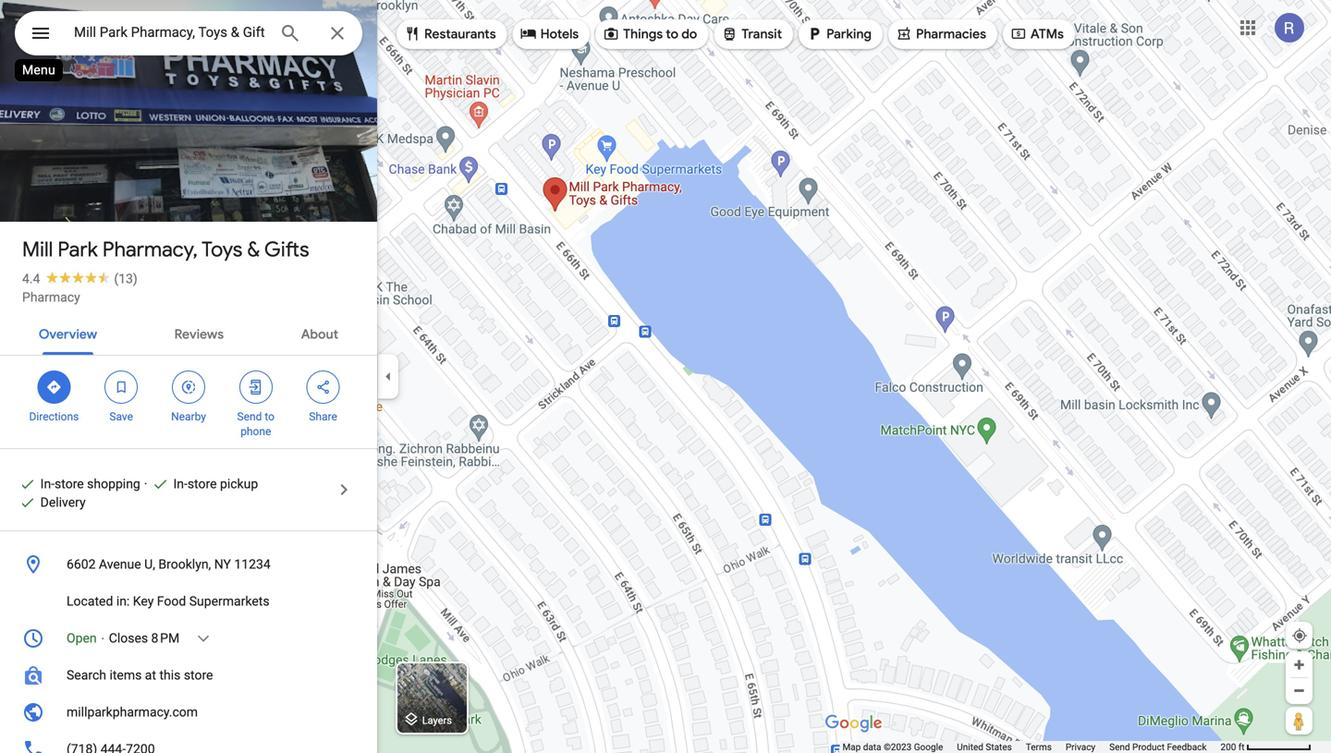Task type: describe. For each thing, give the bounding box(es) containing it.
30
[[47, 183, 64, 201]]

pharmacy
[[22, 290, 80, 305]]

zoom in image
[[1293, 658, 1306, 672]]

(13)
[[114, 271, 138, 287]]

 transit
[[721, 24, 782, 44]]

park
[[58, 237, 98, 263]]

 parking
[[806, 24, 872, 44]]

6602 avenue u, brooklyn, ny 11234
[[67, 557, 271, 572]]

located in: key food supermarkets
[[67, 594, 270, 609]]

transit
[[742, 26, 782, 43]]

zoom out image
[[1293, 684, 1306, 698]]

reviews button
[[160, 311, 239, 355]]

do
[[682, 26, 697, 43]]


[[721, 24, 738, 44]]


[[30, 20, 52, 47]]

store for shopping
[[55, 477, 84, 492]]

⋅
[[100, 631, 106, 646]]

none field inside mill park pharmacy, toys & gifts 'field'
[[74, 21, 264, 43]]

overview
[[39, 326, 97, 343]]

13 reviews element
[[114, 271, 138, 287]]

map data ©2023 google
[[843, 742, 943, 753]]

map
[[843, 742, 861, 753]]

in-store shopping
[[40, 477, 140, 492]]

terms button
[[1026, 742, 1052, 754]]


[[1011, 24, 1027, 44]]

show your location image
[[1292, 628, 1308, 644]]

search items at this store link
[[0, 657, 377, 694]]

6602
[[67, 557, 96, 572]]

reviews
[[174, 326, 224, 343]]

send to phone
[[237, 411, 275, 438]]

200 ft button
[[1221, 742, 1312, 753]]

feedback
[[1167, 742, 1207, 753]]

closes
[[109, 631, 148, 646]]

30 photos button
[[14, 176, 120, 208]]

toys
[[202, 237, 243, 263]]

 button
[[15, 11, 67, 59]]

hours image
[[22, 628, 44, 650]]

google
[[914, 742, 943, 753]]

 things to do
[[603, 24, 697, 44]]

gifts
[[264, 237, 309, 263]]

&
[[247, 237, 260, 263]]

terms
[[1026, 742, 1052, 753]]

search
[[67, 668, 106, 683]]

©2023
[[884, 742, 912, 753]]

 search field
[[15, 11, 362, 59]]

restaurants
[[424, 26, 496, 43]]

directions
[[29, 411, 79, 423]]

photos
[[67, 183, 113, 201]]

photo of mill park pharmacy, toys & gifts image
[[0, 0, 377, 252]]

collapse side panel image
[[378, 367, 398, 387]]

brooklyn,
[[158, 557, 211, 572]]

this
[[159, 668, 181, 683]]

11234
[[234, 557, 271, 572]]

google maps element
[[0, 0, 1331, 754]]

pharmacy button
[[22, 288, 80, 307]]

tab list inside google maps element
[[0, 311, 377, 355]]

hotels
[[541, 26, 579, 43]]

located in: key food supermarkets button
[[0, 583, 377, 620]]

things
[[623, 26, 663, 43]]

u,
[[144, 557, 155, 572]]

mill park pharmacy, toys & gifts
[[22, 237, 309, 263]]

united states button
[[957, 742, 1012, 754]]

united
[[957, 742, 984, 753]]

show street view coverage image
[[1286, 707, 1313, 735]]

atms
[[1031, 26, 1064, 43]]

open ⋅ closes 8 pm
[[67, 631, 180, 646]]

 restaurants
[[404, 24, 496, 44]]


[[180, 377, 197, 398]]


[[46, 377, 62, 398]]


[[248, 377, 264, 398]]


[[806, 24, 823, 44]]

footer inside google maps element
[[843, 742, 1221, 754]]

6602 avenue u, brooklyn, ny 11234 button
[[0, 546, 377, 583]]

Mill Park Pharmacy, Toys & Gifts field
[[15, 11, 362, 55]]

show open hours for the week image
[[195, 631, 212, 647]]

mill
[[22, 237, 53, 263]]

product
[[1133, 742, 1165, 753]]

mill park pharmacy, toys & gifts main content
[[0, 0, 377, 754]]

information for mill park pharmacy, toys & gifts region
[[0, 546, 377, 754]]

google account: ruby anderson  
(rubyanndersson@gmail.com) image
[[1275, 13, 1305, 43]]

key
[[133, 594, 154, 609]]

send product feedback
[[1110, 742, 1207, 753]]

actions for mill park pharmacy, toys & gifts region
[[0, 356, 377, 448]]

privacy
[[1066, 742, 1096, 753]]



Task type: vqa. For each thing, say whether or not it's contained in the screenshot.


Task type: locate. For each thing, give the bounding box(es) containing it.
millparkpharmacy.com
[[67, 705, 198, 720]]

has in-store shopping group
[[11, 475, 140, 494]]

to up phone
[[265, 411, 275, 423]]

1 vertical spatial to
[[265, 411, 275, 423]]

1 in- from the left
[[40, 477, 55, 492]]

None field
[[74, 21, 264, 43]]

phone
[[241, 425, 271, 438]]

1 horizontal spatial to
[[666, 26, 679, 43]]

send left "product"
[[1110, 742, 1130, 753]]

in- up offers delivery group
[[40, 477, 55, 492]]

 hotels
[[520, 24, 579, 44]]

in-
[[40, 477, 55, 492], [173, 477, 188, 492]]

0 vertical spatial send
[[237, 411, 262, 423]]

store right this
[[184, 668, 213, 683]]

4.4
[[22, 271, 40, 287]]

1 vertical spatial send
[[1110, 742, 1130, 753]]

millparkpharmacy.com link
[[0, 694, 377, 731]]

send inside button
[[1110, 742, 1130, 753]]

overview button
[[24, 311, 112, 355]]

send product feedback button
[[1110, 742, 1207, 754]]

store for pickup
[[188, 477, 217, 492]]

store up delivery
[[55, 477, 84, 492]]

4.4 stars image
[[40, 271, 114, 283]]

·
[[144, 477, 147, 492]]


[[113, 377, 130, 398]]

share
[[309, 411, 337, 423]]

layers
[[422, 715, 452, 727]]

items
[[110, 668, 142, 683]]

at
[[145, 668, 156, 683]]

in-store pickup
[[173, 477, 258, 492]]

30 photos
[[47, 183, 113, 201]]

to
[[666, 26, 679, 43], [265, 411, 275, 423]]

avenue
[[99, 557, 141, 572]]

privacy button
[[1066, 742, 1096, 754]]

to inside  things to do
[[666, 26, 679, 43]]


[[896, 24, 913, 44]]

ft
[[1239, 742, 1245, 753]]

delivery
[[40, 495, 86, 510]]

send inside send to phone
[[237, 411, 262, 423]]

 pharmacies
[[896, 24, 986, 44]]

save
[[109, 411, 133, 423]]

send for send product feedback
[[1110, 742, 1130, 753]]

store left pickup
[[188, 477, 217, 492]]

store inside information for mill park pharmacy, toys & gifts region
[[184, 668, 213, 683]]

offers delivery group
[[11, 494, 86, 512]]


[[404, 24, 421, 44]]

about
[[301, 326, 339, 343]]

send up phone
[[237, 411, 262, 423]]

0 vertical spatial to
[[666, 26, 679, 43]]

states
[[986, 742, 1012, 753]]

ny
[[214, 557, 231, 572]]

in- for in-store pickup
[[173, 477, 188, 492]]


[[603, 24, 620, 44]]

tab list containing overview
[[0, 311, 377, 355]]

located
[[67, 594, 113, 609]]

data
[[863, 742, 882, 753]]

200 ft
[[1221, 742, 1245, 753]]

to left do
[[666, 26, 679, 43]]

200
[[1221, 742, 1236, 753]]

united states
[[957, 742, 1012, 753]]

1 horizontal spatial send
[[1110, 742, 1130, 753]]

footer
[[843, 742, 1221, 754]]

0 horizontal spatial to
[[265, 411, 275, 423]]

tab list
[[0, 311, 377, 355]]

to inside send to phone
[[265, 411, 275, 423]]

pickup
[[220, 477, 258, 492]]

supermarkets
[[189, 594, 270, 609]]

search items at this store
[[67, 668, 213, 683]]

0 horizontal spatial send
[[237, 411, 262, 423]]

in-store pickup for online orders group
[[144, 475, 258, 494]]

1 horizontal spatial in-
[[173, 477, 188, 492]]

parking
[[827, 26, 872, 43]]


[[520, 24, 537, 44]]

food
[[157, 594, 186, 609]]

send for send to phone
[[237, 411, 262, 423]]

pharmacy,
[[103, 237, 198, 263]]

in- for in-store shopping
[[40, 477, 55, 492]]

nearby
[[171, 411, 206, 423]]

about button
[[286, 311, 353, 355]]

pharmacies
[[916, 26, 986, 43]]

2 in- from the left
[[173, 477, 188, 492]]

open
[[67, 631, 97, 646]]

in:
[[116, 594, 130, 609]]

footer containing map data ©2023 google
[[843, 742, 1221, 754]]

shopping
[[87, 477, 140, 492]]

in- right ·
[[173, 477, 188, 492]]


[[315, 377, 332, 398]]

8 pm
[[151, 631, 180, 646]]

0 horizontal spatial in-
[[40, 477, 55, 492]]



